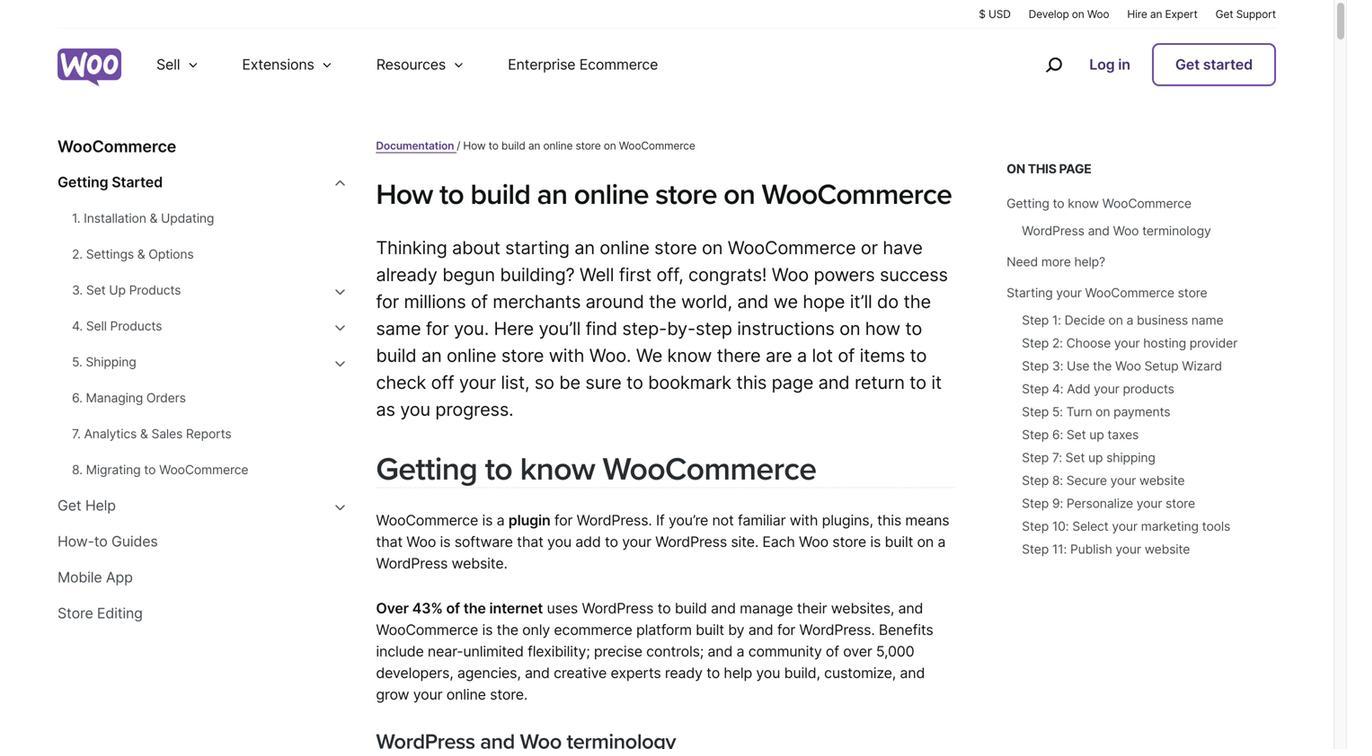 Task type: describe. For each thing, give the bounding box(es) containing it.
5. shipping
[[72, 355, 136, 370]]

platform
[[637, 622, 692, 639]]

hire an expert link
[[1128, 6, 1198, 22]]

build inside 'thinking about starting an online store on woocommerce or have already begun building? well first off, congrats! woo powers success for millions of merchants around the world, and we hope it'll do the same for you. here you'll find step-by-step instructions on how to build an online store with woo. we know there are a lot of items to check off your list, so be sure to bookmark this page and return to it as you progress.'
[[376, 345, 417, 367]]

to up platform on the bottom
[[658, 600, 671, 618]]

hope
[[803, 291, 845, 313]]

store up list,
[[502, 345, 544, 367]]

installation
[[84, 211, 146, 226]]

woocommerce up "terminology"
[[1103, 196, 1192, 211]]

reports
[[186, 427, 232, 442]]

online down breadcrumb element on the top of page
[[574, 178, 649, 212]]

enterprise ecommerce
[[508, 56, 658, 73]]

and down 5,000 at the bottom
[[900, 665, 925, 682]]

6.
[[72, 391, 82, 406]]

mobile
[[58, 569, 102, 587]]

step 7: set up shipping link
[[1022, 450, 1156, 466]]

7:
[[1053, 450, 1063, 466]]

step-
[[622, 318, 667, 340]]

of inside uses wordpress to build and manage their websites, and woocommerce is the only ecommerce platform built by and for wordpress. benefits include near-unlimited flexibility; precise controls; and a community of over 5,000 developers, agencies, and creative experts ready to help you build, customize, and grow your online store.
[[826, 643, 840, 661]]

1 vertical spatial products
[[110, 319, 162, 334]]

help?
[[1075, 254, 1106, 270]]

develop
[[1029, 8, 1069, 21]]

of right lot
[[838, 345, 855, 367]]

1 horizontal spatial getting to know woocommerce
[[1007, 196, 1192, 211]]

to up plugin
[[485, 451, 512, 489]]

experts
[[611, 665, 661, 682]]

site.
[[731, 534, 759, 551]]

and up benefits
[[899, 600, 924, 618]]

to right "items" on the right top of page
[[910, 345, 927, 367]]

starting your woocommerce store
[[1007, 285, 1208, 301]]

6 step from the top
[[1022, 427, 1049, 443]]

this inside for wordpress. if you're not familiar with plugins, this means that woo is software that you add to your wordpress site. each woo store is built on a wordpress website.
[[878, 512, 902, 530]]

4:
[[1053, 382, 1064, 397]]

your down step 1: decide on a business name link
[[1115, 336, 1140, 351]]

an up well
[[575, 237, 595, 259]]

means
[[906, 512, 950, 530]]

store
[[58, 605, 93, 623]]

3. set up products link
[[72, 280, 333, 300]]

1 that from the left
[[376, 534, 403, 551]]

a inside step 1: decide on a business name step 2: choose your hosting provider step 3: use the woo setup wizard step 4: add your products step 5: turn on payments step 6: set up taxes step 7: set up shipping step 8: secure your website step 9: personalize your store step 10: select your marketing tools step 11: publish your website
[[1127, 313, 1134, 328]]

woocommerce up getting started
[[58, 137, 176, 156]]

you'll
[[539, 318, 581, 340]]

6. managing orders
[[72, 391, 186, 406]]

publish
[[1071, 542, 1113, 557]]

wordpress up need more help? link
[[1022, 223, 1085, 239]]

congrats!
[[689, 264, 767, 286]]

2.
[[72, 247, 83, 262]]

for up same
[[376, 291, 399, 313]]

log
[[1090, 56, 1115, 73]]

woo down the woocommerce is a plugin
[[407, 534, 436, 551]]

your down shipping
[[1111, 473, 1136, 489]]

to down 7. analytics & sales reports
[[144, 463, 156, 478]]

for inside uses wordpress to build and manage their websites, and woocommerce is the only ecommerce platform built by and for wordpress. benefits include near-unlimited flexibility; precise controls; and a community of over 5,000 developers, agencies, and creative experts ready to help you build, customize, and grow your online store.
[[777, 622, 796, 639]]

getting inside getting started link
[[58, 174, 108, 191]]

your down step 10: select your marketing tools link
[[1116, 542, 1142, 557]]

uses wordpress to build and manage their websites, and woocommerce is the only ecommerce platform built by and for wordpress. benefits include near-unlimited flexibility; precise controls; and a community of over 5,000 developers, agencies, and creative experts ready to help you build, customize, and grow your online store.
[[376, 600, 934, 704]]

wordpress. inside uses wordpress to build and manage their websites, and woocommerce is the only ecommerce platform built by and for wordpress. benefits include near-unlimited flexibility; precise controls; and a community of over 5,000 developers, agencies, and creative experts ready to help you build, customize, and grow your online store.
[[800, 622, 875, 639]]

woocommerce up software
[[376, 512, 478, 530]]

you inside 'thinking about starting an online store on woocommerce or have already begun building? well first off, congrats! woo powers success for millions of merchants around the world, and we hope it'll do the same for you. here you'll find step-by-step instructions on how to build an online store with woo. we know there are a lot of items to check off your list, so be sure to bookmark this page and return to it as you progress.'
[[400, 399, 431, 421]]

3. set up products
[[72, 283, 181, 298]]

woocommerce up or
[[762, 178, 952, 212]]

over 43% of the internet
[[376, 600, 543, 618]]

woo left "terminology"
[[1113, 223, 1139, 239]]

an down documentation / how to build an online store on woocommerce
[[537, 178, 568, 212]]

a up software
[[497, 512, 505, 530]]

woocommerce inside breadcrumb element
[[619, 139, 696, 152]]

store up name
[[1178, 285, 1208, 301]]

woocommerce up step 1: decide on a business name link
[[1086, 285, 1175, 301]]

to down the on this page
[[1053, 196, 1065, 211]]

get started link
[[1152, 43, 1277, 86]]

service navigation menu element
[[1007, 36, 1277, 94]]

payments
[[1114, 405, 1171, 420]]

to left guides
[[94, 533, 108, 551]]

store inside step 1: decide on a business name step 2: choose your hosting provider step 3: use the woo setup wizard step 4: add your products step 5: turn on payments step 6: set up taxes step 7: set up shipping step 8: secure your website step 9: personalize your store step 10: select your marketing tools step 11: publish your website
[[1166, 496, 1196, 512]]

step 5: turn on payments link
[[1022, 405, 1171, 420]]

2 vertical spatial set
[[1066, 450, 1085, 466]]

products
[[1123, 382, 1175, 397]]

wordpress and woo terminology
[[1022, 223, 1211, 239]]

wordpress up 43% on the left bottom of the page
[[376, 555, 448, 573]]

a inside 'thinking about starting an online store on woocommerce or have already begun building? well first off, congrats! woo powers success for millions of merchants around the world, and we hope it'll do the same for you. here you'll find step-by-step instructions on how to build an online store with woo. we know there are a lot of items to check off your list, so be sure to bookmark this page and return to it as you progress.'
[[797, 345, 807, 367]]

you inside uses wordpress to build and manage their websites, and woocommerce is the only ecommerce platform built by and for wordpress. benefits include near-unlimited flexibility; precise controls; and a community of over 5,000 developers, agencies, and creative experts ready to help you build, customize, and grow your online store.
[[756, 665, 781, 682]]

your inside 'thinking about starting an online store on woocommerce or have already begun building? well first off, congrats! woo powers success for millions of merchants around the world, and we hope it'll do the same for you. here you'll find step-by-step instructions on how to build an online store with woo. we know there are a lot of items to check off your list, so be sure to bookmark this page and return to it as you progress.'
[[459, 372, 496, 394]]

items
[[860, 345, 905, 367]]

online up first
[[600, 237, 650, 259]]

1 vertical spatial sell
[[86, 319, 107, 334]]

6:
[[1053, 427, 1064, 443]]

2 that from the left
[[517, 534, 544, 551]]

in
[[1119, 56, 1131, 73]]

is down the woocommerce is a plugin
[[440, 534, 451, 551]]

begun
[[442, 264, 495, 286]]

9 step from the top
[[1022, 496, 1049, 512]]

the left internet
[[464, 600, 486, 618]]

9:
[[1053, 496, 1064, 512]]

2:
[[1053, 336, 1063, 351]]

online inside uses wordpress to build and manage their websites, and woocommerce is the only ecommerce platform built by and for wordpress. benefits include near-unlimited flexibility; precise controls; and a community of over 5,000 developers, agencies, and creative experts ready to help you build, customize, and grow your online store.
[[447, 686, 486, 704]]

sell inside button
[[156, 56, 180, 73]]

how inside breadcrumb element
[[463, 139, 486, 152]]

select
[[1073, 519, 1109, 534]]

merchants
[[493, 291, 581, 313]]

uses
[[547, 600, 578, 618]]

build inside breadcrumb element
[[502, 139, 526, 152]]

your up marketing
[[1137, 496, 1163, 512]]

search image
[[1039, 50, 1068, 79]]

11:
[[1053, 542, 1067, 557]]

return
[[855, 372, 905, 394]]

7.
[[72, 427, 81, 442]]

an right hire
[[1151, 8, 1163, 21]]

& for analytics
[[140, 427, 148, 442]]

bookmark
[[648, 372, 732, 394]]

you inside for wordpress. if you're not familiar with plugins, this means that woo is software that you add to your wordpress site. each woo store is built on a wordpress website.
[[548, 534, 572, 551]]

decide
[[1065, 313, 1106, 328]]

to left it
[[910, 372, 927, 394]]

11 step from the top
[[1022, 542, 1049, 557]]

benefits
[[879, 622, 934, 639]]

get for get started
[[1176, 56, 1200, 73]]

store down breadcrumb element on the top of page
[[656, 178, 717, 212]]

marketing
[[1141, 519, 1199, 534]]

sure
[[586, 372, 622, 394]]

to down /
[[440, 178, 464, 212]]

need
[[1007, 254, 1038, 270]]

a inside for wordpress. if you're not familiar with plugins, this means that woo is software that you add to your wordpress site. each woo store is built on a wordpress website.
[[938, 534, 946, 551]]

over
[[843, 643, 873, 661]]

the down 'off,'
[[649, 291, 677, 313]]

choose
[[1067, 336, 1111, 351]]

resources
[[376, 56, 446, 73]]

is down plugins, at the bottom of page
[[871, 534, 881, 551]]

add
[[1067, 382, 1091, 397]]

woocommerce up not
[[603, 451, 817, 489]]

so
[[535, 372, 555, 394]]

this inside 'thinking about starting an online store on woocommerce or have already begun building? well first off, congrats! woo powers success for millions of merchants around the world, and we hope it'll do the same for you. here you'll find step-by-step instructions on how to build an online store with woo. we know there are a lot of items to check off your list, so be sure to bookmark this page and return to it as you progress.'
[[737, 372, 767, 394]]

built inside for wordpress. if you're not familiar with plugins, this means that woo is software that you add to your wordpress site. each woo store is built on a wordpress website.
[[885, 534, 914, 551]]

have
[[883, 237, 923, 259]]

on inside for wordpress. if you're not familiar with plugins, this means that woo is software that you add to your wordpress site. each woo store is built on a wordpress website.
[[917, 534, 934, 551]]

and down the by
[[708, 643, 733, 661]]

how-
[[58, 533, 94, 551]]

of up you.
[[471, 291, 488, 313]]

settings
[[86, 247, 134, 262]]

store editing link
[[58, 604, 333, 624]]

woo inside develop on woo link
[[1088, 8, 1110, 21]]

$
[[979, 8, 986, 21]]

1 vertical spatial website
[[1145, 542, 1190, 557]]

wordpress and woo terminology link
[[1022, 223, 1211, 239]]

is up software
[[482, 512, 493, 530]]

personalize
[[1067, 496, 1134, 512]]

breadcrumb element
[[376, 137, 956, 156]]

editing
[[97, 605, 143, 623]]

if
[[656, 512, 665, 530]]

starting your woocommerce store link
[[1007, 285, 1208, 301]]

it
[[932, 372, 942, 394]]

0 vertical spatial up
[[1090, 427, 1104, 443]]

need more help?
[[1007, 254, 1106, 270]]

build inside uses wordpress to build and manage their websites, and woocommerce is the only ecommerce platform built by and for wordpress. benefits include near-unlimited flexibility; precise controls; and a community of over 5,000 developers, agencies, and creative experts ready to help you build, customize, and grow your online store.
[[675, 600, 707, 618]]

and down manage
[[749, 622, 774, 639]]

an up 'off'
[[422, 345, 442, 367]]

step 1: decide on a business name link
[[1022, 313, 1224, 328]]

for down millions
[[426, 318, 449, 340]]

about
[[452, 237, 500, 259]]

up
[[109, 283, 126, 298]]

resources button
[[355, 29, 486, 101]]

3 step from the top
[[1022, 359, 1049, 374]]

on inside breadcrumb element
[[604, 139, 616, 152]]

your up step 5: turn on payments link
[[1094, 382, 1120, 397]]

community
[[749, 643, 822, 661]]

and down flexibility; in the left of the page
[[525, 665, 550, 682]]

wizard
[[1182, 359, 1223, 374]]

0 vertical spatial set
[[86, 283, 106, 298]]

step 4: add your products link
[[1022, 382, 1175, 397]]

near-
[[428, 643, 463, 661]]

on
[[1007, 161, 1026, 177]]

for inside for wordpress. if you're not familiar with plugins, this means that woo is software that you add to your wordpress site. each woo store is built on a wordpress website.
[[555, 512, 573, 530]]

step 2: choose your hosting provider link
[[1022, 336, 1238, 351]]

plugin
[[509, 512, 551, 530]]

and left we
[[738, 291, 769, 313]]

get for get help
[[58, 497, 81, 515]]

your inside uses wordpress to build and manage their websites, and woocommerce is the only ecommerce platform built by and for wordpress. benefits include near-unlimited flexibility; precise controls; and a community of over 5,000 developers, agencies, and creative experts ready to help you build, customize, and grow your online store.
[[413, 686, 443, 704]]

precise
[[594, 643, 643, 661]]

the inside step 1: decide on a business name step 2: choose your hosting provider step 3: use the woo setup wizard step 4: add your products step 5: turn on payments step 6: set up taxes step 7: set up shipping step 8: secure your website step 9: personalize your store step 10: select your marketing tools step 11: publish your website
[[1093, 359, 1112, 374]]

setup
[[1145, 359, 1179, 374]]

is inside uses wordpress to build and manage their websites, and woocommerce is the only ecommerce platform built by and for wordpress. benefits include near-unlimited flexibility; precise controls; and a community of over 5,000 developers, agencies, and creative experts ready to help you build, customize, and grow your online store.
[[482, 622, 493, 639]]

app
[[106, 569, 133, 587]]

2. settings & options
[[72, 247, 194, 262]]

2 step from the top
[[1022, 336, 1049, 351]]

1 step from the top
[[1022, 313, 1049, 328]]



Task type: vqa. For each thing, say whether or not it's contained in the screenshot.
3. Set Up Products link
yes



Task type: locate. For each thing, give the bounding box(es) containing it.
your inside for wordpress. if you're not familiar with plugins, this means that woo is software that you add to your wordpress site. each woo store is built on a wordpress website.
[[622, 534, 652, 551]]

guides
[[111, 533, 158, 551]]

0 vertical spatial get
[[1216, 8, 1234, 21]]

get started
[[1176, 56, 1253, 73]]

$ usd
[[979, 8, 1011, 21]]

get help
[[58, 497, 116, 515]]

help
[[85, 497, 116, 515]]

getting up 1.
[[58, 174, 108, 191]]

this left means
[[878, 512, 902, 530]]

online down you.
[[447, 345, 497, 367]]

woo.
[[590, 345, 631, 367]]

we
[[636, 345, 663, 367]]

2 horizontal spatial getting
[[1007, 196, 1050, 211]]

how-to guides
[[58, 533, 158, 551]]

4 step from the top
[[1022, 382, 1049, 397]]

woo down step 2: choose your hosting provider link
[[1116, 359, 1142, 374]]

& for installation
[[150, 211, 158, 226]]

your up '1:'
[[1057, 285, 1082, 301]]

add
[[576, 534, 601, 551]]

shipping
[[86, 355, 136, 370]]

step 6: set up taxes link
[[1022, 427, 1139, 443]]

page right on
[[1060, 161, 1092, 177]]

2 horizontal spatial you
[[756, 665, 781, 682]]

a up "help"
[[737, 643, 745, 661]]

sell button
[[135, 29, 221, 101]]

1 horizontal spatial getting
[[376, 451, 478, 489]]

0 vertical spatial page
[[1060, 161, 1092, 177]]

step 11: publish your website link
[[1022, 542, 1190, 557]]

1 horizontal spatial built
[[885, 534, 914, 551]]

build up platform on the bottom
[[675, 600, 707, 618]]

step left 8:
[[1022, 473, 1049, 489]]

2 vertical spatial this
[[878, 512, 902, 530]]

be
[[559, 372, 581, 394]]

8:
[[1053, 473, 1064, 489]]

wordpress down you're
[[656, 534, 727, 551]]

customize,
[[824, 665, 896, 682]]

and up the by
[[711, 600, 736, 618]]

build right /
[[502, 139, 526, 152]]

1 vertical spatial set
[[1067, 427, 1086, 443]]

website.
[[452, 555, 508, 573]]

products right up
[[129, 283, 181, 298]]

your right add in the left of the page
[[622, 534, 652, 551]]

step left '1:'
[[1022, 313, 1049, 328]]

getting to know woocommerce up add in the left of the page
[[376, 451, 817, 489]]

or
[[861, 237, 878, 259]]

0 horizontal spatial this
[[737, 372, 767, 394]]

& left "sales"
[[140, 427, 148, 442]]

1 horizontal spatial how
[[463, 139, 486, 152]]

a down means
[[938, 534, 946, 551]]

woocommerce up how to build an online store on woocommerce
[[619, 139, 696, 152]]

with inside for wordpress. if you're not familiar with plugins, this means that woo is software that you add to your wordpress site. each woo store is built on a wordpress website.
[[790, 512, 818, 530]]

hosting
[[1144, 336, 1187, 351]]

0 horizontal spatial wordpress.
[[577, 512, 652, 530]]

log in
[[1090, 56, 1131, 73]]

0 vertical spatial website
[[1140, 473, 1185, 489]]

1 horizontal spatial this
[[878, 512, 902, 530]]

0 vertical spatial &
[[150, 211, 158, 226]]

woo inside 'thinking about starting an online store on woocommerce or have already begun building? well first off, congrats! woo powers success for millions of merchants around the world, and we hope it'll do the same for you. here you'll find step-by-step instructions on how to build an online store with woo. we know there are a lot of items to check off your list, so be sure to bookmark this page and return to it as you progress.'
[[772, 264, 809, 286]]

woocommerce is a plugin
[[376, 512, 551, 530]]

the down success
[[904, 291, 931, 313]]

1 vertical spatial you
[[548, 534, 572, 551]]

manage
[[740, 600, 793, 618]]

as
[[376, 399, 395, 421]]

step left 7:
[[1022, 450, 1049, 466]]

getting down on
[[1007, 196, 1050, 211]]

an inside breadcrumb element
[[528, 139, 541, 152]]

step left 9:
[[1022, 496, 1049, 512]]

0 vertical spatial getting to know woocommerce link
[[1007, 196, 1192, 211]]

controls;
[[647, 643, 704, 661]]

and up help?
[[1088, 223, 1110, 239]]

1 vertical spatial up
[[1089, 450, 1103, 466]]

1 vertical spatial wordpress.
[[800, 622, 875, 639]]

1 horizontal spatial with
[[790, 512, 818, 530]]

success
[[880, 264, 948, 286]]

the down internet
[[497, 622, 519, 639]]

1 vertical spatial getting to know woocommerce
[[376, 451, 817, 489]]

get left started
[[1176, 56, 1200, 73]]

woo
[[1088, 8, 1110, 21], [1113, 223, 1139, 239], [772, 264, 809, 286], [1116, 359, 1142, 374], [407, 534, 436, 551], [799, 534, 829, 551]]

thinking
[[376, 237, 447, 259]]

2 vertical spatial &
[[140, 427, 148, 442]]

secure
[[1067, 473, 1107, 489]]

woocommerce
[[58, 137, 176, 156], [619, 139, 696, 152], [762, 178, 952, 212], [1103, 196, 1192, 211], [728, 237, 856, 259], [1086, 285, 1175, 301], [603, 451, 817, 489], [159, 463, 248, 478], [376, 512, 478, 530], [376, 622, 478, 639]]

starting
[[1007, 285, 1053, 301]]

1 horizontal spatial you
[[548, 534, 572, 551]]

started
[[112, 174, 163, 191]]

of right 43% on the left bottom of the page
[[446, 600, 460, 618]]

0 vertical spatial this
[[1028, 161, 1057, 177]]

already
[[376, 264, 438, 286]]

woo inside step 1: decide on a business name step 2: choose your hosting provider step 3: use the woo setup wizard step 4: add your products step 5: turn on payments step 6: set up taxes step 7: set up shipping step 8: secure your website step 9: personalize your store step 10: select your marketing tools step 11: publish your website
[[1116, 359, 1142, 374]]

a left lot
[[797, 345, 807, 367]]

to inside breadcrumb element
[[489, 139, 499, 152]]

terminology
[[1143, 223, 1211, 239]]

step left 3:
[[1022, 359, 1049, 374]]

get inside "link"
[[1176, 56, 1200, 73]]

online inside breadcrumb element
[[543, 139, 573, 152]]

unlimited
[[463, 643, 524, 661]]

2 horizontal spatial know
[[1068, 196, 1099, 211]]

& for settings
[[137, 247, 145, 262]]

set right 7:
[[1066, 450, 1085, 466]]

by-
[[667, 318, 696, 340]]

& inside 'link'
[[150, 211, 158, 226]]

0 vertical spatial know
[[1068, 196, 1099, 211]]

0 vertical spatial products
[[129, 283, 181, 298]]

0 vertical spatial wordpress.
[[577, 512, 652, 530]]

products down 3. set up products
[[110, 319, 162, 334]]

store inside for wordpress. if you're not familiar with plugins, this means that woo is software that you add to your wordpress site. each woo store is built on a wordpress website.
[[833, 534, 867, 551]]

1 vertical spatial with
[[790, 512, 818, 530]]

0 horizontal spatial getting to know woocommerce link
[[376, 451, 817, 489]]

your down 'step 9: personalize your store' link
[[1112, 519, 1138, 534]]

get left help
[[58, 497, 81, 515]]

0 vertical spatial getting
[[58, 174, 108, 191]]

find
[[586, 318, 618, 340]]

0 vertical spatial you
[[400, 399, 431, 421]]

& left updating
[[150, 211, 158, 226]]

woocommerce inside uses wordpress to build and manage their websites, and woocommerce is the only ecommerce platform built by and for wordpress. benefits include near-unlimited flexibility; precise controls; and a community of over 5,000 developers, agencies, and creative experts ready to help you build, customize, and grow your online store.
[[376, 622, 478, 639]]

1 vertical spatial know
[[668, 345, 712, 367]]

&
[[150, 211, 158, 226], [137, 247, 145, 262], [140, 427, 148, 442]]

to right "how"
[[906, 318, 922, 340]]

store up 'off,'
[[655, 237, 697, 259]]

1 horizontal spatial sell
[[156, 56, 180, 73]]

step left 11:
[[1022, 542, 1049, 557]]

getting up the woocommerce is a plugin
[[376, 451, 478, 489]]

1 vertical spatial &
[[137, 247, 145, 262]]

2 horizontal spatial get
[[1216, 8, 1234, 21]]

the inside uses wordpress to build and manage their websites, and woocommerce is the only ecommerce platform built by and for wordpress. benefits include near-unlimited flexibility; precise controls; and a community of over 5,000 developers, agencies, and creative experts ready to help you build, customize, and grow your online store.
[[497, 622, 519, 639]]

website down shipping
[[1140, 473, 1185, 489]]

0 horizontal spatial get
[[58, 497, 81, 515]]

5. shipping link
[[72, 352, 333, 372]]

getting to know woocommerce up wordpress and woo terminology link
[[1007, 196, 1192, 211]]

woocommerce down 43% on the left bottom of the page
[[376, 622, 478, 639]]

getting to know woocommerce link up add in the left of the page
[[376, 451, 817, 489]]

getting
[[58, 174, 108, 191], [1007, 196, 1050, 211], [376, 451, 478, 489]]

agencies,
[[457, 665, 521, 682]]

set right 3.
[[86, 283, 106, 298]]

1 horizontal spatial get
[[1176, 56, 1200, 73]]

millions
[[404, 291, 466, 313]]

0 horizontal spatial built
[[696, 622, 725, 639]]

1 vertical spatial page
[[772, 372, 814, 394]]

2 vertical spatial getting
[[376, 451, 478, 489]]

store editing
[[58, 605, 143, 623]]

1 horizontal spatial wordpress.
[[800, 622, 875, 639]]

a up step 2: choose your hosting provider link
[[1127, 313, 1134, 328]]

0 horizontal spatial know
[[520, 451, 595, 489]]

you left add in the left of the page
[[548, 534, 572, 551]]

0 vertical spatial how
[[463, 139, 486, 152]]

1 horizontal spatial getting to know woocommerce link
[[1007, 196, 1192, 211]]

you.
[[454, 318, 489, 340]]

5,000
[[876, 643, 915, 661]]

0 horizontal spatial sell
[[86, 319, 107, 334]]

built inside uses wordpress to build and manage their websites, and woocommerce is the only ecommerce platform built by and for wordpress. benefits include near-unlimited flexibility; precise controls; and a community of over 5,000 developers, agencies, and creative experts ready to help you build, customize, and grow your online store.
[[696, 622, 725, 639]]

1 horizontal spatial that
[[517, 534, 544, 551]]

/
[[457, 139, 460, 152]]

wordpress up "ecommerce"
[[582, 600, 654, 618]]

1 vertical spatial getting to know woocommerce link
[[376, 451, 817, 489]]

0 horizontal spatial how
[[376, 178, 433, 212]]

page inside 'thinking about starting an online store on woocommerce or have already begun building? well first off, congrats! woo powers success for millions of merchants around the world, and we hope it'll do the same for you. here you'll find step-by-step instructions on how to build an online store with woo. we know there are a lot of items to check off your list, so be sure to bookmark this page and return to it as you progress.'
[[772, 372, 814, 394]]

woo right each
[[799, 534, 829, 551]]

up down step 5: turn on payments link
[[1090, 427, 1104, 443]]

how down documentation
[[376, 178, 433, 212]]

step left 5: on the right bottom of the page
[[1022, 405, 1049, 420]]

1 vertical spatial getting
[[1007, 196, 1050, 211]]

name
[[1192, 313, 1224, 328]]

step left 2: at right top
[[1022, 336, 1049, 351]]

enterprise
[[508, 56, 576, 73]]

store inside breadcrumb element
[[576, 139, 601, 152]]

step
[[1022, 313, 1049, 328], [1022, 336, 1049, 351], [1022, 359, 1049, 374], [1022, 382, 1049, 397], [1022, 405, 1049, 420], [1022, 427, 1049, 443], [1022, 450, 1049, 466], [1022, 473, 1049, 489], [1022, 496, 1049, 512], [1022, 519, 1049, 534], [1022, 542, 1049, 557]]

their
[[797, 600, 827, 618]]

shipping
[[1107, 450, 1156, 466]]

know up wordpress and woo terminology link
[[1068, 196, 1099, 211]]

check
[[376, 372, 426, 394]]

by
[[728, 622, 745, 639]]

2 vertical spatial you
[[756, 665, 781, 682]]

build up about
[[471, 178, 531, 212]]

to inside for wordpress. if you're not familiar with plugins, this means that woo is software that you add to your wordpress site. each woo store is built on a wordpress website.
[[605, 534, 618, 551]]

store down the enterprise ecommerce link
[[576, 139, 601, 152]]

8 step from the top
[[1022, 473, 1049, 489]]

updating
[[161, 211, 214, 226]]

4.
[[72, 319, 83, 334]]

around
[[586, 291, 644, 313]]

a inside uses wordpress to build and manage their websites, and woocommerce is the only ecommerce platform built by and for wordpress. benefits include near-unlimited flexibility; precise controls; and a community of over 5,000 developers, agencies, and creative experts ready to help you build, customize, and grow your online store.
[[737, 643, 745, 661]]

for right plugin
[[555, 512, 573, 530]]

this right on
[[1028, 161, 1057, 177]]

progress.
[[436, 399, 514, 421]]

get help link
[[58, 496, 333, 516]]

get left support
[[1216, 8, 1234, 21]]

hire
[[1128, 8, 1148, 21]]

and down lot
[[819, 372, 850, 394]]

taxes
[[1108, 427, 1139, 443]]

0 vertical spatial with
[[549, 345, 585, 367]]

1 vertical spatial how
[[376, 178, 433, 212]]

managing
[[86, 391, 143, 406]]

0 vertical spatial built
[[885, 534, 914, 551]]

here
[[494, 318, 534, 340]]

woocommerce down 7. analytics & sales reports link
[[159, 463, 248, 478]]

5 step from the top
[[1022, 405, 1049, 420]]

2 horizontal spatial this
[[1028, 161, 1057, 177]]

know up plugin
[[520, 451, 595, 489]]

how to build an online store on woocommerce
[[376, 178, 952, 212]]

to left "help"
[[707, 665, 720, 682]]

building?
[[500, 264, 575, 286]]

use
[[1067, 359, 1090, 374]]

develop on woo
[[1029, 8, 1110, 21]]

step 8: secure your website link
[[1022, 473, 1185, 489]]

10 step from the top
[[1022, 519, 1049, 534]]

know inside 'thinking about starting an online store on woocommerce or have already begun building? well first off, congrats! woo powers success for millions of merchants around the world, and we hope it'll do the same for you. here you'll find step-by-step instructions on how to build an online store with woo. we know there are a lot of items to check off your list, so be sure to bookmark this page and return to it as you progress.'
[[668, 345, 712, 367]]

43%
[[412, 600, 443, 618]]

woocommerce inside 'thinking about starting an online store on woocommerce or have already begun building? well first off, congrats! woo powers success for millions of merchants around the world, and we hope it'll do the same for you. here you'll find step-by-step instructions on how to build an online store with woo. we know there are a lot of items to check off your list, so be sure to bookmark this page and return to it as you progress.'
[[728, 237, 856, 259]]

0 horizontal spatial page
[[772, 372, 814, 394]]

with up be
[[549, 345, 585, 367]]

store up marketing
[[1166, 496, 1196, 512]]

an right /
[[528, 139, 541, 152]]

plugins,
[[822, 512, 874, 530]]

store down plugins, at the bottom of page
[[833, 534, 867, 551]]

provider
[[1190, 336, 1238, 351]]

1 horizontal spatial know
[[668, 345, 712, 367]]

powers
[[814, 264, 875, 286]]

wordpress
[[1022, 223, 1085, 239], [656, 534, 727, 551], [376, 555, 448, 573], [582, 600, 654, 618]]

1 vertical spatial get
[[1176, 56, 1200, 73]]

built left the by
[[696, 622, 725, 639]]

to down we
[[627, 372, 643, 394]]

analytics
[[84, 427, 137, 442]]

1. installation & updating
[[72, 211, 214, 226]]

2 vertical spatial know
[[520, 451, 595, 489]]

0 horizontal spatial getting
[[58, 174, 108, 191]]

1 horizontal spatial page
[[1060, 161, 1092, 177]]

1 vertical spatial built
[[696, 622, 725, 639]]

your up progress.
[[459, 372, 496, 394]]

this down there
[[737, 372, 767, 394]]

0 horizontal spatial you
[[400, 399, 431, 421]]

1 vertical spatial this
[[737, 372, 767, 394]]

7 step from the top
[[1022, 450, 1049, 466]]

for
[[376, 291, 399, 313], [426, 318, 449, 340], [555, 512, 573, 530], [777, 622, 796, 639]]

wordpress. inside for wordpress. if you're not familiar with plugins, this means that woo is software that you add to your wordpress site. each woo store is built on a wordpress website.
[[577, 512, 652, 530]]

wordpress inside uses wordpress to build and manage their websites, and woocommerce is the only ecommerce platform built by and for wordpress. benefits include near-unlimited flexibility; precise controls; and a community of over 5,000 developers, agencies, and creative experts ready to help you build, customize, and grow your online store.
[[582, 600, 654, 618]]

get for get support
[[1216, 8, 1234, 21]]

with inside 'thinking about starting an online store on woocommerce or have already begun building? well first off, congrats! woo powers success for millions of merchants around the world, and we hope it'll do the same for you. here you'll find step-by-step instructions on how to build an online store with woo. we know there are a lot of items to check off your list, so be sure to bookmark this page and return to it as you progress.'
[[549, 345, 585, 367]]

step left 10:
[[1022, 519, 1049, 534]]

need more help? link
[[1007, 254, 1106, 270]]

the up step 4: add your products link at right bottom
[[1093, 359, 1112, 374]]

0 horizontal spatial that
[[376, 534, 403, 551]]

2 vertical spatial get
[[58, 497, 81, 515]]

list,
[[501, 372, 530, 394]]

get
[[1216, 8, 1234, 21], [1176, 56, 1200, 73], [58, 497, 81, 515]]

0 vertical spatial sell
[[156, 56, 180, 73]]

expert
[[1166, 8, 1198, 21]]

page down are
[[772, 372, 814, 394]]

0 horizontal spatial with
[[549, 345, 585, 367]]

build,
[[784, 665, 821, 682]]

0 vertical spatial getting to know woocommerce
[[1007, 196, 1192, 211]]

wordpress. up 'over'
[[800, 622, 875, 639]]

of left 'over'
[[826, 643, 840, 661]]

first
[[619, 264, 652, 286]]

we
[[774, 291, 798, 313]]

sales
[[151, 427, 183, 442]]

flexibility;
[[528, 643, 590, 661]]

woocommerce up we
[[728, 237, 856, 259]]

help
[[724, 665, 753, 682]]

0 horizontal spatial getting to know woocommerce
[[376, 451, 817, 489]]



